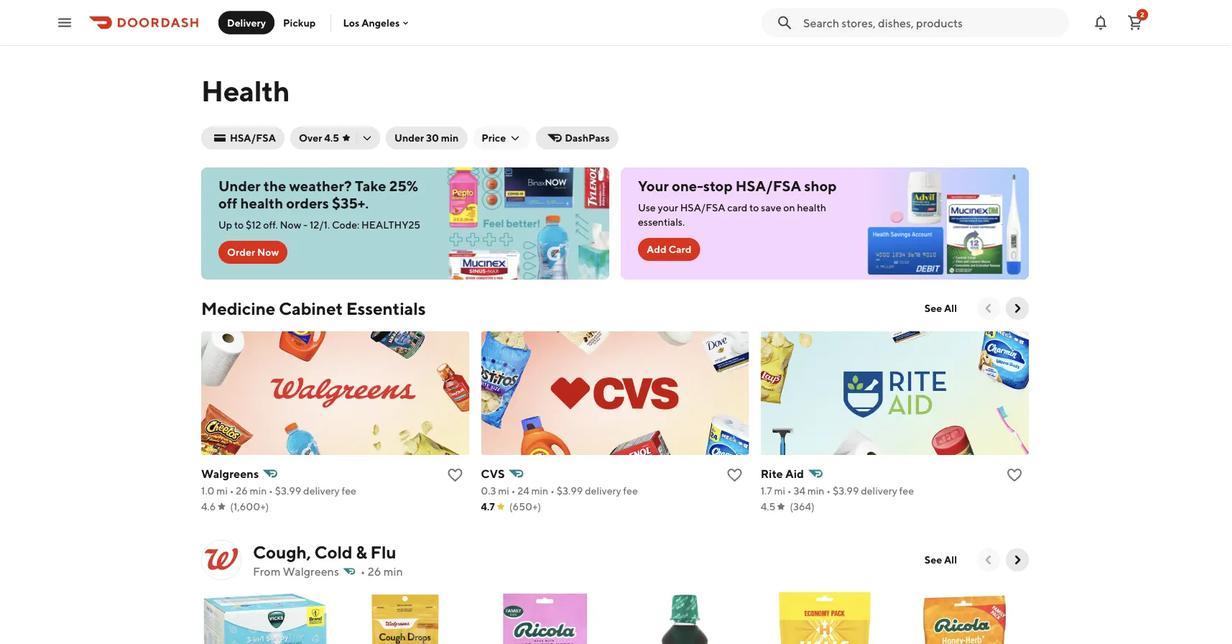 Task type: locate. For each thing, give the bounding box(es) containing it.
now right order at the top
[[257, 246, 279, 258]]

2 button
[[1121, 8, 1150, 37]]

1 horizontal spatial $3.99
[[557, 485, 583, 497]]

1 vertical spatial see all
[[925, 554, 958, 566]]

1 horizontal spatial under
[[395, 132, 424, 144]]

see
[[925, 302, 943, 314], [925, 554, 943, 566]]

previous button of carousel image for next button of carousel image
[[982, 301, 996, 316]]

1 horizontal spatial health
[[797, 202, 827, 214]]

fee for walgreens
[[342, 485, 356, 497]]

2 see all link from the top
[[916, 548, 966, 571]]

weather?
[[289, 178, 352, 194]]

0 horizontal spatial health
[[240, 195, 283, 212]]

-
[[303, 219, 308, 231]]

1 vertical spatial under
[[219, 178, 261, 194]]

all for previous button of carousel image corresponding to next button of carousel image
[[945, 302, 958, 314]]

min right the 30
[[441, 132, 459, 144]]

1 fee from the left
[[342, 485, 356, 497]]

fee for rite aid
[[900, 485, 914, 497]]

all left next button of carousel image
[[945, 302, 958, 314]]

0 vertical spatial 26
[[236, 485, 248, 497]]

shop
[[805, 178, 837, 194]]

$3.99 right 34
[[833, 485, 859, 497]]

min up (1,600+)
[[250, 485, 267, 497]]

3 delivery from the left
[[861, 485, 898, 497]]

los angeles button
[[343, 17, 411, 29]]

1.0
[[201, 485, 215, 497]]

previous button of carousel image left next button of carousel image
[[982, 301, 996, 316]]

off.
[[263, 219, 278, 231]]

1 horizontal spatial click to add this store to your saved list image
[[1006, 467, 1024, 484]]

0 vertical spatial under
[[395, 132, 424, 144]]

2 $3.99 from the left
[[557, 485, 583, 497]]

0 horizontal spatial under
[[219, 178, 261, 194]]

fee for cvs
[[624, 485, 638, 497]]

0 horizontal spatial 4.5
[[324, 132, 339, 144]]

save
[[761, 202, 782, 214]]

3 mi from the left
[[775, 485, 786, 497]]

card
[[669, 243, 692, 255]]

under inside button
[[395, 132, 424, 144]]

cvs
[[481, 467, 505, 481]]

4.5 inside button
[[324, 132, 339, 144]]

cough,
[[253, 542, 311, 562]]

0 vertical spatial now
[[280, 219, 301, 231]]

click to add this store to your saved list image
[[727, 467, 744, 484]]

min for rite aid
[[808, 485, 825, 497]]

2 fee from the left
[[624, 485, 638, 497]]

$12
[[246, 219, 261, 231]]

health right on
[[797, 202, 827, 214]]

over 4.5
[[299, 132, 339, 144]]

1 see all link from the top
[[916, 297, 966, 320]]

1 horizontal spatial delivery
[[585, 485, 621, 497]]

1 items, open order cart image
[[1127, 14, 1144, 31]]

previous button of carousel image
[[982, 301, 996, 316], [982, 553, 996, 567]]

code:
[[332, 219, 360, 231]]

1 see from the top
[[925, 302, 943, 314]]

see all
[[925, 302, 958, 314], [925, 554, 958, 566]]

•
[[230, 485, 234, 497], [269, 485, 273, 497], [512, 485, 516, 497], [551, 485, 555, 497], [788, 485, 792, 497], [827, 485, 831, 497], [361, 565, 366, 578]]

1 all from the top
[[945, 302, 958, 314]]

delivery for rite aid
[[861, 485, 898, 497]]

1 vertical spatial now
[[257, 246, 279, 258]]

34
[[794, 485, 806, 497]]

1 horizontal spatial to
[[750, 202, 759, 214]]

hsa/fsa inside button
[[230, 132, 276, 144]]

previous button of carousel image left next button of carousel icon
[[982, 553, 996, 567]]

(1,600+)
[[230, 501, 269, 513]]

1 horizontal spatial now
[[280, 219, 301, 231]]

all left next button of carousel icon
[[945, 554, 958, 566]]

hsa/fsa up save
[[736, 178, 802, 194]]

see all link
[[916, 297, 966, 320], [916, 548, 966, 571]]

0.3 mi • 24 min • $3.99 delivery fee
[[481, 485, 638, 497]]

1.7
[[761, 485, 772, 497]]

0 vertical spatial see
[[925, 302, 943, 314]]

2 see all from the top
[[925, 554, 958, 566]]

your
[[658, 202, 679, 214]]

3 fee from the left
[[900, 485, 914, 497]]

1 previous button of carousel image from the top
[[982, 301, 996, 316]]

under left the 30
[[395, 132, 424, 144]]

4.5 right over
[[324, 132, 339, 144]]

1 horizontal spatial walgreens
[[283, 565, 339, 578]]

2 mi from the left
[[498, 485, 510, 497]]

price button
[[473, 127, 531, 150]]

0 horizontal spatial walgreens
[[201, 467, 259, 481]]

min right the 24
[[532, 485, 549, 497]]

previous button of carousel image for next button of carousel icon
[[982, 553, 996, 567]]

4.5
[[324, 132, 339, 144], [761, 501, 776, 513]]

add card
[[647, 243, 692, 255]]

0 vertical spatial hsa/fsa
[[230, 132, 276, 144]]

2 horizontal spatial fee
[[900, 485, 914, 497]]

0 vertical spatial 4.5
[[324, 132, 339, 144]]

on
[[784, 202, 795, 214]]

walgreens up the 1.0
[[201, 467, 259, 481]]

1 vertical spatial see all link
[[916, 548, 966, 571]]

1 vertical spatial see
[[925, 554, 943, 566]]

0 horizontal spatial mi
[[217, 485, 228, 497]]

delivery
[[227, 17, 266, 28]]

1 delivery from the left
[[303, 485, 340, 497]]

to right card
[[750, 202, 759, 214]]

2 horizontal spatial mi
[[775, 485, 786, 497]]

1 vertical spatial to
[[234, 219, 244, 231]]

0 horizontal spatial $3.99
[[275, 485, 301, 497]]

1 mi from the left
[[217, 485, 228, 497]]

order now button
[[219, 241, 288, 264]]

delivery for cvs
[[585, 485, 621, 497]]

use
[[638, 202, 656, 214]]

health
[[201, 73, 290, 107]]

1 vertical spatial 26
[[368, 565, 381, 578]]

mi right 0.3
[[498, 485, 510, 497]]

fee
[[342, 485, 356, 497], [624, 485, 638, 497], [900, 485, 914, 497]]

0 horizontal spatial now
[[257, 246, 279, 258]]

$35+.
[[332, 195, 369, 212]]

$3.99 for rite aid
[[833, 485, 859, 497]]

hsa/fsa down the health
[[230, 132, 276, 144]]

hsa/fsa down one-
[[681, 202, 726, 214]]

2 vertical spatial hsa/fsa
[[681, 202, 726, 214]]

now
[[280, 219, 301, 231], [257, 246, 279, 258]]

1 $3.99 from the left
[[275, 485, 301, 497]]

4.7
[[481, 501, 495, 513]]

min right 34
[[808, 485, 825, 497]]

1 vertical spatial hsa/fsa
[[736, 178, 802, 194]]

under inside under the weather? take 25% off health orders $35+. up to $12 off. now - 12/1. code: healthy25
[[219, 178, 261, 194]]

1 vertical spatial 4.5
[[761, 501, 776, 513]]

under up off
[[219, 178, 261, 194]]

under 30 min
[[395, 132, 459, 144]]

0 horizontal spatial click to add this store to your saved list image
[[447, 467, 464, 484]]

2 previous button of carousel image from the top
[[982, 553, 996, 567]]

mi for walgreens
[[217, 485, 228, 497]]

1 vertical spatial walgreens
[[283, 565, 339, 578]]

under 30 min button
[[386, 127, 467, 150]]

0 vertical spatial previous button of carousel image
[[982, 301, 996, 316]]

$3.99 up cough,
[[275, 485, 301, 497]]

$3.99 right the 24
[[557, 485, 583, 497]]

0.3
[[481, 485, 496, 497]]

0 vertical spatial see all
[[925, 302, 958, 314]]

0 horizontal spatial delivery
[[303, 485, 340, 497]]

26 down flu
[[368, 565, 381, 578]]

mi
[[217, 485, 228, 497], [498, 485, 510, 497], [775, 485, 786, 497]]

$3.99
[[275, 485, 301, 497], [557, 485, 583, 497], [833, 485, 859, 497]]

min
[[441, 132, 459, 144], [250, 485, 267, 497], [532, 485, 549, 497], [808, 485, 825, 497], [384, 565, 403, 578]]

angeles
[[362, 17, 400, 29]]

0 vertical spatial see all link
[[916, 297, 966, 320]]

24
[[518, 485, 530, 497]]

stop
[[704, 178, 733, 194]]

order now
[[227, 246, 279, 258]]

0 horizontal spatial fee
[[342, 485, 356, 497]]

to
[[750, 202, 759, 214], [234, 219, 244, 231]]

mi right the 1.0
[[217, 485, 228, 497]]

25%
[[389, 178, 418, 194]]

2 all from the top
[[945, 554, 958, 566]]

1 vertical spatial all
[[945, 554, 958, 566]]

to right up
[[234, 219, 244, 231]]

2 delivery from the left
[[585, 485, 621, 497]]

1 horizontal spatial hsa/fsa
[[681, 202, 726, 214]]

30
[[426, 132, 439, 144]]

under
[[395, 132, 424, 144], [219, 178, 261, 194]]

0 vertical spatial all
[[945, 302, 958, 314]]

1 click to add this store to your saved list image from the left
[[447, 467, 464, 484]]

rite aid
[[761, 467, 804, 481]]

walgreens down cough, cold & flu
[[283, 565, 339, 578]]

26 up (1,600+)
[[236, 485, 248, 497]]

1 vertical spatial previous button of carousel image
[[982, 553, 996, 567]]

add card button
[[638, 238, 700, 261]]

up
[[219, 219, 232, 231]]

2 horizontal spatial $3.99
[[833, 485, 859, 497]]

now left -
[[280, 219, 301, 231]]

2 click to add this store to your saved list image from the left
[[1006, 467, 1024, 484]]

2 see from the top
[[925, 554, 943, 566]]

2 horizontal spatial delivery
[[861, 485, 898, 497]]

flu
[[371, 542, 396, 562]]

click to add this store to your saved list image
[[447, 467, 464, 484], [1006, 467, 1024, 484]]

pickup button
[[275, 11, 325, 34]]

&
[[356, 542, 367, 562]]

delivery
[[303, 485, 340, 497], [585, 485, 621, 497], [861, 485, 898, 497]]

1 horizontal spatial fee
[[624, 485, 638, 497]]

0 vertical spatial to
[[750, 202, 759, 214]]

under for the
[[219, 178, 261, 194]]

see all for previous button of carousel image corresponding to next button of carousel image's "see all" link
[[925, 302, 958, 314]]

mi right 1.7
[[775, 485, 786, 497]]

26
[[236, 485, 248, 497], [368, 565, 381, 578]]

0 horizontal spatial hsa/fsa
[[230, 132, 276, 144]]

click to add this store to your saved list image for walgreens
[[447, 467, 464, 484]]

health down the
[[240, 195, 283, 212]]

1 horizontal spatial mi
[[498, 485, 510, 497]]

min inside button
[[441, 132, 459, 144]]

mi for rite aid
[[775, 485, 786, 497]]

0 horizontal spatial to
[[234, 219, 244, 231]]

4.5 down 1.7
[[761, 501, 776, 513]]

under the weather? take 25% off health orders $35+. up to $12 off. now - 12/1. code: healthy25
[[219, 178, 421, 231]]

walgreens
[[201, 467, 259, 481], [283, 565, 339, 578]]

1 see all from the top
[[925, 302, 958, 314]]

3 $3.99 from the left
[[833, 485, 859, 497]]

delivery button
[[219, 11, 275, 34]]



Task type: vqa. For each thing, say whether or not it's contained in the screenshot.


Task type: describe. For each thing, give the bounding box(es) containing it.
notification bell image
[[1093, 14, 1110, 31]]

to inside under the weather? take 25% off health orders $35+. up to $12 off. now - 12/1. code: healthy25
[[234, 219, 244, 231]]

open menu image
[[56, 14, 73, 31]]

0 horizontal spatial 26
[[236, 485, 248, 497]]

price
[[482, 132, 506, 144]]

healthy25
[[362, 219, 421, 231]]

$3.99 for cvs
[[557, 485, 583, 497]]

health inside under the weather? take 25% off health orders $35+. up to $12 off. now - 12/1. code: healthy25
[[240, 195, 283, 212]]

to inside your one-stop hsa/fsa shop use your hsa/fsa card to save on health essentials.
[[750, 202, 759, 214]]

from
[[253, 565, 281, 578]]

card
[[728, 202, 748, 214]]

health inside your one-stop hsa/fsa shop use your hsa/fsa card to save on health essentials.
[[797, 202, 827, 214]]

cabinet
[[279, 298, 343, 318]]

1 horizontal spatial 26
[[368, 565, 381, 578]]

1 horizontal spatial 4.5
[[761, 501, 776, 513]]

add
[[647, 243, 667, 255]]

• 26 min
[[361, 565, 403, 578]]

(650+)
[[510, 501, 541, 513]]

see for next button of carousel icon
[[925, 554, 943, 566]]

off
[[219, 195, 238, 212]]

one-
[[672, 178, 704, 194]]

min down flu
[[384, 565, 403, 578]]

next button of carousel image
[[1011, 553, 1025, 567]]

see all link for previous button of carousel image corresponding to next button of carousel icon
[[916, 548, 966, 571]]

(364)
[[790, 501, 815, 513]]

cough, cold & flu
[[253, 542, 396, 562]]

medicine
[[201, 298, 276, 318]]

click to add this store to your saved list image for rite aid
[[1006, 467, 1024, 484]]

0 vertical spatial walgreens
[[201, 467, 259, 481]]

medicine cabinet essentials link
[[201, 297, 426, 320]]

dashpass
[[565, 132, 610, 144]]

order
[[227, 246, 255, 258]]

2
[[1141, 10, 1145, 19]]

cold
[[314, 542, 353, 562]]

$3.99 for walgreens
[[275, 485, 301, 497]]

Store search: begin typing to search for stores available on DoorDash text field
[[804, 15, 1061, 31]]

all for previous button of carousel image corresponding to next button of carousel icon
[[945, 554, 958, 566]]

min for cvs
[[532, 485, 549, 497]]

your
[[638, 178, 669, 194]]

under for 30
[[395, 132, 424, 144]]

over 4.5 button
[[290, 127, 380, 150]]

pickup
[[283, 17, 316, 28]]

take
[[355, 178, 387, 194]]

over
[[299, 132, 322, 144]]

2 horizontal spatial hsa/fsa
[[736, 178, 802, 194]]

hsa/fsa button
[[201, 127, 285, 150]]

4.6
[[201, 501, 216, 513]]

mi for cvs
[[498, 485, 510, 497]]

the
[[264, 178, 286, 194]]

rite
[[761, 467, 783, 481]]

dashpass button
[[536, 127, 619, 150]]

now inside button
[[257, 246, 279, 258]]

delivery for walgreens
[[303, 485, 340, 497]]

from walgreens
[[253, 565, 339, 578]]

now inside under the weather? take 25% off health orders $35+. up to $12 off. now - 12/1. code: healthy25
[[280, 219, 301, 231]]

see all link for previous button of carousel image corresponding to next button of carousel image
[[916, 297, 966, 320]]

min for walgreens
[[250, 485, 267, 497]]

next button of carousel image
[[1011, 301, 1025, 316]]

los angeles
[[343, 17, 400, 29]]

aid
[[786, 467, 804, 481]]

see for next button of carousel image
[[925, 302, 943, 314]]

your one-stop hsa/fsa shop use your hsa/fsa card to save on health essentials.
[[638, 178, 837, 228]]

1.0 mi • 26 min • $3.99 delivery fee
[[201, 485, 356, 497]]

los
[[343, 17, 360, 29]]

medicine cabinet essentials
[[201, 298, 426, 318]]

see all for "see all" link for previous button of carousel image corresponding to next button of carousel icon
[[925, 554, 958, 566]]

essentials
[[346, 298, 426, 318]]

essentials.
[[638, 216, 685, 228]]

orders
[[286, 195, 329, 212]]

1.7 mi • 34 min • $3.99 delivery fee
[[761, 485, 914, 497]]

12/1.
[[310, 219, 330, 231]]



